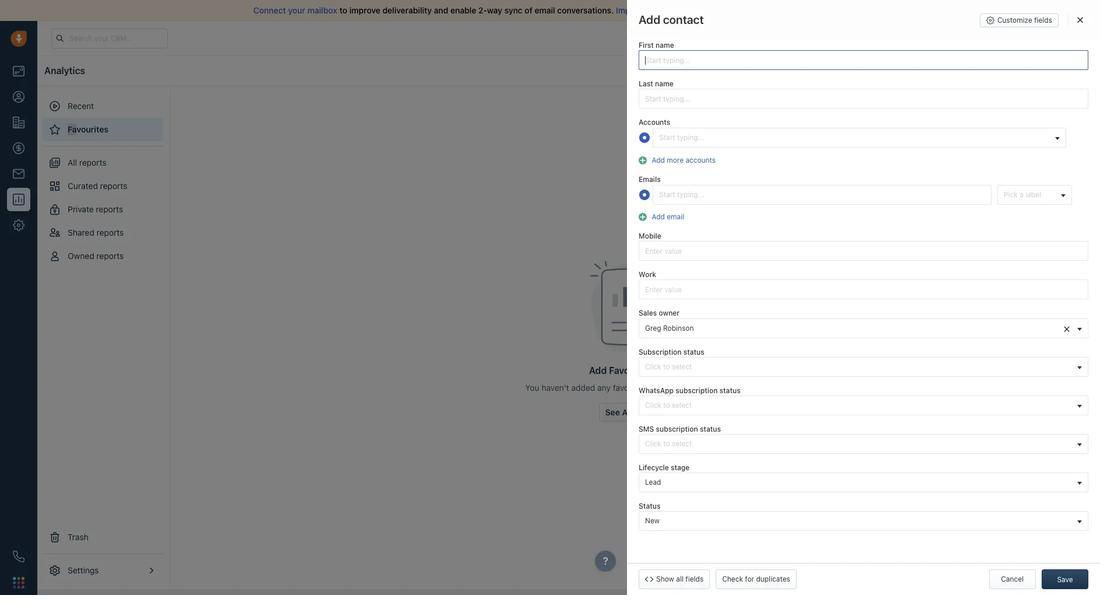 Task type: vqa. For each thing, say whether or not it's contained in the screenshot.
limits
no



Task type: locate. For each thing, give the bounding box(es) containing it.
to down sms subscription status
[[664, 439, 670, 448]]

select down subscription status
[[672, 362, 692, 371]]

2 vertical spatial click
[[645, 439, 662, 448]]

check for duplicates button
[[716, 570, 797, 589]]

click for sms
[[645, 439, 662, 448]]

1 horizontal spatial your
[[655, 5, 672, 15]]

0 horizontal spatial your
[[288, 5, 305, 15]]

fields right customize
[[1035, 16, 1053, 25]]

check
[[723, 575, 743, 584]]

your left sales at the top of page
[[655, 5, 672, 15]]

to for whatsapp
[[664, 401, 670, 410]]

3 click from the top
[[645, 439, 662, 448]]

2 click to select button from the top
[[639, 396, 1089, 415]]

your
[[781, 34, 795, 41]]

0 horizontal spatial fields
[[686, 575, 704, 584]]

freshworks switcher image
[[13, 577, 25, 589]]

fields
[[1035, 16, 1053, 25], [686, 575, 704, 584]]

2 click to select from the top
[[645, 401, 692, 410]]

sales
[[674, 5, 694, 15]]

more
[[667, 156, 684, 164]]

0 vertical spatial click to select button
[[639, 357, 1089, 377]]

0 vertical spatial subscription
[[676, 386, 718, 395]]

and
[[434, 5, 448, 15]]

greg robinson
[[645, 324, 694, 332]]

lead button
[[639, 473, 1089, 493]]

click to select
[[645, 362, 692, 371], [645, 401, 692, 410], [645, 439, 692, 448]]

1 click to select from the top
[[645, 362, 692, 371]]

2 select from the top
[[672, 401, 692, 410]]

0 vertical spatial add
[[652, 156, 665, 164]]

first name
[[639, 41, 674, 50]]

lifecycle
[[639, 463, 669, 472]]

1 vertical spatial subscription
[[656, 425, 698, 433]]

1 vertical spatial all
[[676, 575, 684, 584]]

select for subscription
[[672, 362, 692, 371]]

all right import on the top of page
[[644, 5, 653, 15]]

to down whatsapp
[[664, 401, 670, 410]]

click down sms
[[645, 439, 662, 448]]

name
[[656, 41, 674, 50], [655, 79, 674, 88]]

2 add from the top
[[652, 212, 665, 221]]

0 vertical spatial email
[[535, 5, 555, 15]]

click to select down whatsapp
[[645, 401, 692, 410]]

click
[[645, 362, 662, 371], [645, 401, 662, 410], [645, 439, 662, 448]]

subscription status
[[639, 348, 705, 356]]

to for sms
[[664, 439, 670, 448]]

1 horizontal spatial all
[[676, 575, 684, 584]]

customize fields
[[998, 16, 1053, 25]]

1 vertical spatial select
[[672, 401, 692, 410]]

to
[[340, 5, 347, 15], [664, 362, 670, 371], [664, 401, 670, 410], [664, 439, 670, 448]]

21
[[835, 34, 842, 41]]

your left the mailbox
[[288, 5, 305, 15]]

×
[[1064, 321, 1071, 335]]

click to select down subscription status
[[645, 362, 692, 371]]

save
[[1058, 575, 1073, 584]]

1 vertical spatial click to select button
[[639, 396, 1089, 415]]

status for whatsapp subscription status
[[720, 386, 741, 395]]

3 click to select button from the top
[[639, 434, 1089, 454]]

dialog containing add contact
[[627, 0, 1101, 595]]

mailbox
[[308, 5, 337, 15]]

click down "subscription"
[[645, 362, 662, 371]]

click to select button
[[639, 357, 1089, 377], [639, 396, 1089, 415], [639, 434, 1089, 454]]

Last name text field
[[639, 89, 1089, 109]]

start typing...
[[659, 133, 704, 142]]

Start typing... email field
[[653, 185, 992, 205]]

1 add from the top
[[652, 156, 665, 164]]

name right last
[[655, 79, 674, 88]]

1 vertical spatial click
[[645, 401, 662, 410]]

all
[[644, 5, 653, 15], [676, 575, 684, 584]]

sales
[[639, 309, 657, 318]]

2-
[[479, 5, 487, 15]]

subscription right sms
[[656, 425, 698, 433]]

all right show
[[676, 575, 684, 584]]

click to select for subscription
[[645, 362, 692, 371]]

sales owner
[[639, 309, 680, 318]]

click for whatsapp
[[645, 401, 662, 410]]

1 vertical spatial email
[[667, 212, 685, 221]]

customize
[[998, 16, 1033, 25]]

connect your mailbox to improve deliverability and enable 2-way sync of email conversations. import all your sales data
[[253, 5, 713, 15]]

dialog
[[627, 0, 1101, 595]]

label
[[1026, 190, 1042, 199]]

deliverability
[[383, 5, 432, 15]]

all inside button
[[676, 575, 684, 584]]

select
[[672, 362, 692, 371], [672, 401, 692, 410], [672, 439, 692, 448]]

select down sms subscription status
[[672, 439, 692, 448]]

3 click to select from the top
[[645, 439, 692, 448]]

1 vertical spatial status
[[720, 386, 741, 395]]

subscription for whatsapp
[[676, 386, 718, 395]]

to down subscription status
[[664, 362, 670, 371]]

way
[[487, 5, 503, 15]]

1 vertical spatial fields
[[686, 575, 704, 584]]

2 vertical spatial status
[[700, 425, 721, 433]]

add for add more accounts
[[652, 156, 665, 164]]

fields inside button
[[1035, 16, 1053, 25]]

2 click from the top
[[645, 401, 662, 410]]

click to select for whatsapp
[[645, 401, 692, 410]]

show
[[657, 575, 675, 584]]

Search your CRM... text field
[[51, 28, 168, 48]]

subscription
[[676, 386, 718, 395], [656, 425, 698, 433]]

greg
[[645, 324, 661, 332]]

1 select from the top
[[672, 362, 692, 371]]

phone element
[[7, 545, 30, 568]]

0 vertical spatial click to select
[[645, 362, 692, 371]]

lead
[[645, 478, 661, 487]]

add more accounts button
[[639, 154, 720, 166]]

phone image
[[13, 551, 25, 563]]

0 horizontal spatial all
[[644, 5, 653, 15]]

name right first
[[656, 41, 674, 50]]

to right the mailbox
[[340, 5, 347, 15]]

1 vertical spatial add
[[652, 212, 665, 221]]

0 vertical spatial fields
[[1035, 16, 1053, 25]]

fields inside button
[[686, 575, 704, 584]]

import
[[616, 5, 642, 15]]

your
[[288, 5, 305, 15], [655, 5, 672, 15]]

1 click to select button from the top
[[639, 357, 1089, 377]]

connect
[[253, 5, 286, 15]]

stage
[[671, 463, 690, 472]]

status
[[684, 348, 705, 356], [720, 386, 741, 395], [700, 425, 721, 433]]

click down whatsapp
[[645, 401, 662, 410]]

connect your mailbox link
[[253, 5, 340, 15]]

1 horizontal spatial email
[[667, 212, 685, 221]]

0 vertical spatial name
[[656, 41, 674, 50]]

name for last name
[[655, 79, 674, 88]]

add for add email
[[652, 212, 665, 221]]

send email image
[[985, 33, 993, 43]]

to for subscription
[[664, 362, 670, 371]]

click to select down sms subscription status
[[645, 439, 692, 448]]

days
[[844, 34, 858, 41]]

select down whatsapp subscription status
[[672, 401, 692, 410]]

2 vertical spatial click to select
[[645, 439, 692, 448]]

email inside button
[[667, 212, 685, 221]]

fields right show
[[686, 575, 704, 584]]

sms subscription status
[[639, 425, 721, 433]]

1 vertical spatial click to select
[[645, 401, 692, 410]]

3 select from the top
[[672, 439, 692, 448]]

subscription right whatsapp
[[676, 386, 718, 395]]

pick a label button
[[998, 185, 1073, 205]]

email
[[535, 5, 555, 15], [667, 212, 685, 221]]

add left more
[[652, 156, 665, 164]]

2 vertical spatial select
[[672, 439, 692, 448]]

accounts
[[639, 118, 671, 127]]

1 horizontal spatial fields
[[1035, 16, 1053, 25]]

show all fields button
[[639, 570, 710, 589]]

2 your from the left
[[655, 5, 672, 15]]

0 vertical spatial select
[[672, 362, 692, 371]]

0 horizontal spatial email
[[535, 5, 555, 15]]

what's new image
[[1016, 35, 1024, 43]]

1 click from the top
[[645, 362, 662, 371]]

last
[[639, 79, 653, 88]]

1 vertical spatial name
[[655, 79, 674, 88]]

2 vertical spatial click to select button
[[639, 434, 1089, 454]]

in
[[828, 34, 833, 41]]

0 vertical spatial click
[[645, 362, 662, 371]]

add up mobile
[[652, 212, 665, 221]]



Task type: describe. For each thing, give the bounding box(es) containing it.
enable
[[451, 5, 476, 15]]

Work text field
[[639, 280, 1089, 300]]

work
[[639, 270, 656, 279]]

explore plans link
[[874, 31, 932, 45]]

a
[[1020, 190, 1024, 199]]

sync
[[505, 5, 523, 15]]

new button
[[639, 511, 1089, 531]]

add more accounts
[[652, 156, 716, 164]]

start typing... button
[[653, 128, 1067, 148]]

ends
[[811, 34, 826, 41]]

last name
[[639, 79, 674, 88]]

add email button
[[639, 211, 688, 222]]

for
[[745, 575, 755, 584]]

status for sms subscription status
[[700, 425, 721, 433]]

data
[[696, 5, 713, 15]]

sms
[[639, 425, 654, 433]]

customize fields button
[[980, 13, 1059, 27]]

first
[[639, 41, 654, 50]]

mobile
[[639, 232, 662, 240]]

of
[[525, 5, 533, 15]]

trial
[[797, 34, 809, 41]]

check for duplicates
[[723, 575, 791, 584]]

whatsapp subscription status
[[639, 386, 741, 395]]

1 your from the left
[[288, 5, 305, 15]]

start
[[659, 133, 676, 142]]

pick a label
[[1004, 190, 1042, 199]]

conversations.
[[558, 5, 614, 15]]

Mobile text field
[[639, 241, 1089, 261]]

click for subscription
[[645, 362, 662, 371]]

your trial ends in 21 days
[[781, 34, 858, 41]]

select for sms
[[672, 439, 692, 448]]

add contact
[[639, 13, 704, 26]]

show all fields
[[657, 575, 704, 584]]

status
[[639, 502, 661, 511]]

click to select for sms
[[645, 439, 692, 448]]

pick
[[1004, 190, 1018, 199]]

add more accounts link
[[649, 156, 716, 164]]

add
[[639, 13, 661, 26]]

subscription for sms
[[656, 425, 698, 433]]

cancel
[[1001, 575, 1024, 584]]

plans
[[907, 33, 925, 42]]

click to select button for subscription status
[[639, 357, 1089, 377]]

typing...
[[678, 133, 704, 142]]

select for whatsapp
[[672, 401, 692, 410]]

close image
[[1078, 16, 1084, 23]]

First name text field
[[639, 50, 1089, 70]]

click to select button for sms subscription status
[[639, 434, 1089, 454]]

duplicates
[[757, 575, 791, 584]]

new
[[645, 517, 660, 525]]

emails
[[639, 175, 661, 184]]

0 vertical spatial all
[[644, 5, 653, 15]]

add email
[[652, 212, 685, 221]]

0 vertical spatial status
[[684, 348, 705, 356]]

lifecycle stage
[[639, 463, 690, 472]]

explore
[[880, 33, 905, 42]]

add email link
[[649, 212, 685, 221]]

click to select button for whatsapp subscription status
[[639, 396, 1089, 415]]

import all your sales data link
[[616, 5, 715, 15]]

subscription
[[639, 348, 682, 356]]

improve
[[350, 5, 381, 15]]

cancel button
[[989, 570, 1036, 589]]

save button
[[1042, 570, 1089, 589]]

accounts
[[686, 156, 716, 164]]

name for first name
[[656, 41, 674, 50]]

contact
[[663, 13, 704, 26]]

explore plans
[[880, 33, 925, 42]]

whatsapp
[[639, 386, 674, 395]]

owner
[[659, 309, 680, 318]]

robinson
[[663, 324, 694, 332]]



